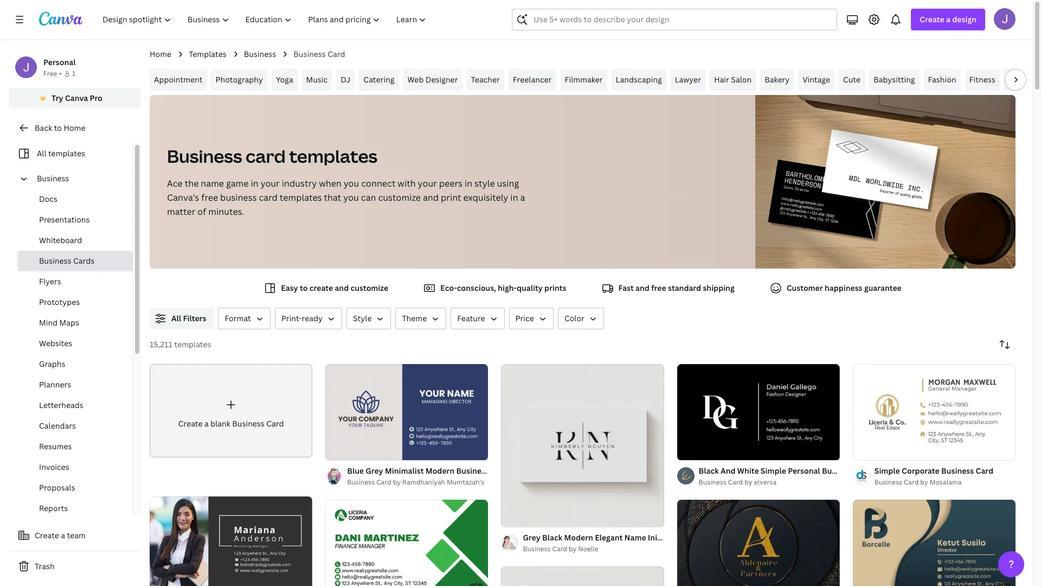 Task type: locate. For each thing, give the bounding box(es) containing it.
templates down the filters
[[174, 339, 211, 349]]

1 vertical spatial of
[[338, 448, 346, 455]]

prototypes link
[[17, 292, 133, 313]]

1 vertical spatial free
[[652, 283, 667, 293]]

business card by noelle link
[[523, 544, 664, 555]]

business link down all templates link
[[33, 168, 126, 189]]

2 vertical spatial 1
[[509, 515, 512, 522]]

to for easy
[[300, 283, 308, 293]]

connect
[[361, 177, 396, 189]]

top level navigation element
[[96, 9, 436, 30]]

and left the print
[[423, 192, 439, 203]]

1 horizontal spatial your
[[418, 177, 437, 189]]

modern up noelle
[[565, 532, 594, 543]]

0 vertical spatial personal
[[43, 57, 76, 67]]

templates down back to home
[[48, 148, 85, 158]]

modern inside grey black modern elegant name initials monogram business card business card by noelle
[[565, 532, 594, 543]]

vintage link
[[799, 69, 835, 91]]

create a team button
[[9, 525, 141, 546]]

create inside button
[[35, 530, 59, 540]]

create left design
[[920, 14, 945, 24]]

to
[[54, 123, 62, 133], [300, 283, 308, 293]]

free •
[[43, 69, 62, 78]]

create a design
[[920, 14, 977, 24]]

a left 'blank'
[[205, 418, 209, 429]]

create a blank business card
[[178, 418, 284, 429]]

by left noelle
[[569, 544, 577, 554]]

1 of 3
[[509, 515, 527, 522]]

1 horizontal spatial and
[[423, 192, 439, 203]]

2 horizontal spatial 1
[[509, 515, 512, 522]]

0 horizontal spatial your
[[261, 177, 280, 189]]

by
[[393, 478, 401, 487], [745, 478, 753, 487], [921, 478, 929, 487], [569, 544, 577, 554]]

a left design
[[947, 14, 951, 24]]

your down the 'business card templates'
[[261, 177, 280, 189]]

1 vertical spatial home
[[64, 123, 85, 133]]

of left 2
[[338, 448, 346, 455]]

name
[[201, 177, 224, 189]]

a for create a blank business card
[[205, 418, 209, 429]]

1 horizontal spatial simple
[[875, 466, 901, 476]]

simple up business card by elversa link
[[761, 466, 787, 476]]

2 horizontal spatial create
[[920, 14, 945, 24]]

invoices link
[[17, 457, 133, 478]]

0 vertical spatial free
[[201, 192, 218, 203]]

0 horizontal spatial to
[[54, 123, 62, 133]]

create for create a team
[[35, 530, 59, 540]]

planners
[[39, 379, 71, 390]]

try
[[52, 93, 63, 103]]

card up game
[[246, 144, 286, 168]]

card inside ace the name game in your industry when you connect with your peers in style using canva's free business card templates that you can customize and print exquisitely in a matter of minutes.
[[259, 192, 278, 203]]

black left and
[[699, 466, 719, 476]]

1 vertical spatial all
[[171, 313, 181, 323]]

grey inside blue grey minimalist modern business card business card by ramdhaniyah mumtazah's
[[366, 466, 383, 476]]

matter
[[167, 206, 196, 218]]

1 horizontal spatial black
[[699, 466, 719, 476]]

1 you from the top
[[344, 177, 359, 189]]

color
[[565, 313, 585, 323]]

templates
[[289, 144, 378, 168], [48, 148, 85, 158], [280, 192, 322, 203], [174, 339, 211, 349]]

customize up 'style' button
[[351, 283, 389, 293]]

dental
[[1009, 74, 1033, 85]]

1 left 2
[[333, 448, 336, 455]]

0 horizontal spatial all
[[37, 148, 46, 158]]

0 vertical spatial of
[[198, 206, 206, 218]]

1 horizontal spatial business link
[[244, 48, 276, 60]]

0 horizontal spatial simple
[[761, 466, 787, 476]]

card right business
[[259, 192, 278, 203]]

a inside button
[[61, 530, 65, 540]]

navy and brown modern business card image
[[853, 500, 1016, 586]]

home inside back to home 'link'
[[64, 123, 85, 133]]

15,211 templates
[[150, 339, 211, 349]]

0 vertical spatial customize
[[378, 192, 421, 203]]

to inside 'link'
[[54, 123, 62, 133]]

business card by mosalama link
[[875, 477, 994, 488]]

a inside ace the name game in your industry when you connect with your peers in style using canva's free business card templates that you can customize and print exquisitely in a matter of minutes.
[[521, 192, 525, 203]]

all left the filters
[[171, 313, 181, 323]]

you left can
[[344, 192, 359, 203]]

simple inside black and white simple personal business card business card by elversa
[[761, 466, 787, 476]]

and right fast
[[636, 283, 650, 293]]

music
[[306, 74, 328, 85]]

0 horizontal spatial free
[[201, 192, 218, 203]]

your right with
[[418, 177, 437, 189]]

1 vertical spatial create
[[178, 418, 203, 429]]

filmmaker link
[[561, 69, 608, 91]]

designer
[[426, 74, 458, 85]]

customize
[[378, 192, 421, 203], [351, 283, 389, 293]]

create a design button
[[912, 9, 986, 30]]

to right back on the left top of the page
[[54, 123, 62, 133]]

0 horizontal spatial black
[[543, 532, 563, 543]]

free
[[201, 192, 218, 203], [652, 283, 667, 293]]

1 vertical spatial to
[[300, 283, 308, 293]]

grey down 3
[[523, 532, 541, 543]]

style
[[475, 177, 495, 189]]

simple left corporate
[[875, 466, 901, 476]]

bakery link
[[761, 69, 795, 91]]

to right the easy
[[300, 283, 308, 293]]

of for grey black modern elegant name initials monogram business card
[[514, 515, 522, 522]]

1 vertical spatial personal
[[789, 466, 821, 476]]

2 horizontal spatial and
[[636, 283, 650, 293]]

pro
[[90, 93, 103, 103]]

catering link
[[359, 69, 399, 91]]

simple corporate business card image
[[853, 364, 1016, 460]]

1 vertical spatial card
[[259, 192, 278, 203]]

2 horizontal spatial of
[[514, 515, 522, 522]]

1 simple from the left
[[761, 466, 787, 476]]

modern up ramdhaniyah
[[426, 466, 455, 476]]

1 inside 1 of 2 link
[[333, 448, 336, 455]]

0 vertical spatial modern
[[426, 466, 455, 476]]

home up all templates link
[[64, 123, 85, 133]]

by down corporate
[[921, 478, 929, 487]]

freelancer link
[[509, 69, 556, 91]]

you right "when"
[[344, 177, 359, 189]]

modern
[[426, 466, 455, 476], [565, 532, 594, 543]]

simple inside simple corporate business card business card by mosalama
[[875, 466, 901, 476]]

personal up •
[[43, 57, 76, 67]]

vintage
[[803, 74, 831, 85]]

0 vertical spatial business link
[[244, 48, 276, 60]]

2 vertical spatial of
[[514, 515, 522, 522]]

of for blue grey minimalist modern business card
[[338, 448, 346, 455]]

initials
[[648, 532, 673, 543]]

freelancer
[[513, 74, 552, 85]]

hair salon
[[715, 74, 752, 85]]

1 horizontal spatial all
[[171, 313, 181, 323]]

you
[[344, 177, 359, 189], [344, 192, 359, 203]]

web
[[408, 74, 424, 85]]

templates down industry
[[280, 192, 322, 203]]

1 horizontal spatial grey
[[523, 532, 541, 543]]

0 horizontal spatial home
[[64, 123, 85, 133]]

1 left 3
[[509, 515, 512, 522]]

0 vertical spatial create
[[920, 14, 945, 24]]

0 vertical spatial home
[[150, 49, 172, 59]]

grey right blue
[[366, 466, 383, 476]]

a for create a design
[[947, 14, 951, 24]]

in right game
[[251, 177, 259, 189]]

a inside dropdown button
[[947, 14, 951, 24]]

easy to create and customize
[[281, 283, 389, 293]]

reports
[[39, 503, 68, 513]]

2 vertical spatial create
[[35, 530, 59, 540]]

when
[[319, 177, 342, 189]]

of right matter
[[198, 206, 206, 218]]

None search field
[[512, 9, 838, 30]]

all templates
[[37, 148, 85, 158]]

standard
[[668, 283, 702, 293]]

1 for grey
[[509, 515, 512, 522]]

cute
[[844, 74, 861, 85]]

conscious,
[[457, 283, 496, 293]]

and right create on the left of the page
[[335, 283, 349, 293]]

0 vertical spatial you
[[344, 177, 359, 189]]

orange modern fun photography business card image
[[502, 567, 664, 586]]

1 for blue
[[333, 448, 336, 455]]

by inside black and white simple personal business card business card by elversa
[[745, 478, 753, 487]]

elegant
[[595, 532, 623, 543]]

black
[[699, 466, 719, 476], [543, 532, 563, 543]]

your
[[261, 177, 280, 189], [418, 177, 437, 189]]

modern inside blue grey minimalist modern business card business card by ramdhaniyah mumtazah's
[[426, 466, 455, 476]]

price button
[[509, 308, 554, 329]]

all inside button
[[171, 313, 181, 323]]

0 vertical spatial black
[[699, 466, 719, 476]]

business card templates
[[167, 144, 378, 168]]

personal up business card by elversa link
[[789, 466, 821, 476]]

whiteboard
[[39, 235, 82, 245]]

0 horizontal spatial of
[[198, 206, 206, 218]]

in down using
[[511, 192, 519, 203]]

2 simple from the left
[[875, 466, 901, 476]]

1 horizontal spatial of
[[338, 448, 346, 455]]

hair salon link
[[710, 69, 756, 91]]

0 vertical spatial grey
[[366, 466, 383, 476]]

1 inside 1 of 3 link
[[509, 515, 512, 522]]

teacher
[[471, 74, 500, 85]]

0 horizontal spatial business link
[[33, 168, 126, 189]]

free left the 'standard'
[[652, 283, 667, 293]]

1 horizontal spatial to
[[300, 283, 308, 293]]

shipping
[[703, 283, 735, 293]]

0 horizontal spatial modern
[[426, 466, 455, 476]]

black up business card by noelle link
[[543, 532, 563, 543]]

create for create a blank business card
[[178, 418, 203, 429]]

home up appointment
[[150, 49, 172, 59]]

1 horizontal spatial create
[[178, 418, 203, 429]]

free
[[43, 69, 57, 78]]

0 vertical spatial to
[[54, 123, 62, 133]]

in left style
[[465, 177, 473, 189]]

0 vertical spatial card
[[246, 144, 286, 168]]

free down name
[[201, 192, 218, 203]]

2 you from the top
[[344, 192, 359, 203]]

of left 3
[[514, 515, 522, 522]]

1 vertical spatial you
[[344, 192, 359, 203]]

theme
[[402, 313, 427, 323]]

a right exquisitely
[[521, 192, 525, 203]]

presentations
[[39, 214, 90, 225]]

2 your from the left
[[418, 177, 437, 189]]

0 horizontal spatial create
[[35, 530, 59, 540]]

print-ready
[[282, 313, 323, 323]]

0 horizontal spatial grey
[[366, 466, 383, 476]]

business link up the 'photography'
[[244, 48, 276, 60]]

black inside black and white simple personal business card business card by elversa
[[699, 466, 719, 476]]

customize down with
[[378, 192, 421, 203]]

1 horizontal spatial personal
[[789, 466, 821, 476]]

grey inside grey black modern elegant name initials monogram business card business card by noelle
[[523, 532, 541, 543]]

create
[[310, 283, 333, 293]]

all down back on the left top of the page
[[37, 148, 46, 158]]

green and white modern business card image
[[326, 500, 489, 586]]

ace the name game in your industry when you connect with your peers in style using canva's free business card templates that you can customize and print exquisitely in a matter of minutes.
[[167, 177, 525, 218]]

1 horizontal spatial modern
[[565, 532, 594, 543]]

1 vertical spatial black
[[543, 532, 563, 543]]

by down the minimalist
[[393, 478, 401, 487]]

blue
[[347, 466, 364, 476]]

the
[[185, 177, 199, 189]]

black and white simple personal business card link
[[699, 465, 875, 477]]

create down reports
[[35, 530, 59, 540]]

0 vertical spatial all
[[37, 148, 46, 158]]

babysitting link
[[870, 69, 920, 91]]

dj link
[[337, 69, 355, 91]]

1 horizontal spatial in
[[465, 177, 473, 189]]

a left team
[[61, 530, 65, 540]]

all
[[37, 148, 46, 158], [171, 313, 181, 323]]

babysitting
[[874, 74, 916, 85]]

all for all filters
[[171, 313, 181, 323]]

1 horizontal spatial 1
[[333, 448, 336, 455]]

guarantee
[[865, 283, 902, 293]]

0 vertical spatial 1
[[72, 69, 76, 78]]

personal inside black and white simple personal business card business card by elversa
[[789, 466, 821, 476]]

by inside blue grey minimalist modern business card business card by ramdhaniyah mumtazah's
[[393, 478, 401, 487]]

create inside dropdown button
[[920, 14, 945, 24]]

fast
[[619, 283, 634, 293]]

Search search field
[[534, 9, 831, 30]]

by inside simple corporate business card business card by mosalama
[[921, 478, 929, 487]]

web designer
[[408, 74, 458, 85]]

corporate
[[902, 466, 940, 476]]

black inside grey black modern elegant name initials monogram business card business card by noelle
[[543, 532, 563, 543]]

1 right •
[[72, 69, 76, 78]]

1 vertical spatial grey
[[523, 532, 541, 543]]

1 vertical spatial modern
[[565, 532, 594, 543]]

flyers link
[[17, 271, 133, 292]]

create for create a design
[[920, 14, 945, 24]]

mind maps link
[[17, 313, 133, 333]]

create left 'blank'
[[178, 418, 203, 429]]

by down white on the right of the page
[[745, 478, 753, 487]]

1 vertical spatial 1
[[333, 448, 336, 455]]

cards
[[73, 256, 95, 266]]



Task type: describe. For each thing, give the bounding box(es) containing it.
quality
[[517, 283, 543, 293]]

noelle
[[579, 544, 599, 554]]

customize inside ace the name game in your industry when you connect with your peers in style using canva's free business card templates that you can customize and print exquisitely in a matter of minutes.
[[378, 192, 421, 203]]

blue grey minimalist modern business card business card by ramdhaniyah mumtazah's
[[347, 466, 509, 487]]

black and white simple personal business card image
[[678, 364, 840, 460]]

docs link
[[17, 189, 133, 209]]

ace
[[167, 177, 183, 189]]

to for back
[[54, 123, 62, 133]]

1 vertical spatial business link
[[33, 168, 126, 189]]

jacob simon image
[[995, 8, 1016, 30]]

black white modern business card image
[[150, 496, 313, 586]]

fashion link
[[924, 69, 961, 91]]

black and white simple personal business card business card by elversa
[[699, 466, 875, 487]]

with
[[398, 177, 416, 189]]

photography
[[216, 74, 263, 85]]

color button
[[558, 308, 604, 329]]

flyers
[[39, 276, 61, 287]]

mind
[[39, 317, 58, 328]]

1 your from the left
[[261, 177, 280, 189]]

eco-
[[441, 283, 457, 293]]

reports link
[[17, 498, 133, 519]]

price
[[516, 313, 534, 323]]

all for all templates
[[37, 148, 46, 158]]

blank
[[211, 418, 231, 429]]

business card by ramdhaniyah mumtazah's link
[[347, 477, 489, 488]]

peers
[[439, 177, 463, 189]]

feature
[[458, 313, 485, 323]]

templates inside ace the name game in your industry when you connect with your peers in style using canva's free business card templates that you can customize and print exquisitely in a matter of minutes.
[[280, 192, 322, 203]]

simple corporate business card link
[[875, 465, 994, 477]]

minimalist
[[385, 466, 424, 476]]

0 horizontal spatial 1
[[72, 69, 76, 78]]

feature button
[[451, 308, 505, 329]]

photography link
[[211, 69, 267, 91]]

industry
[[282, 177, 317, 189]]

style button
[[347, 308, 391, 329]]

a for create a team
[[61, 530, 65, 540]]

all filters button
[[150, 308, 214, 329]]

try canva pro
[[52, 93, 103, 103]]

elversa
[[755, 478, 777, 487]]

web designer link
[[403, 69, 463, 91]]

0 horizontal spatial personal
[[43, 57, 76, 67]]

prototypes
[[39, 297, 80, 307]]

filters
[[183, 313, 206, 323]]

mumtazah's
[[447, 478, 485, 487]]

monogram
[[675, 532, 715, 543]]

exquisitely
[[464, 192, 509, 203]]

1 of 2 link
[[326, 364, 489, 460]]

grey black modern elegant name initials monogram business card image
[[502, 364, 664, 527]]

fitness link
[[966, 69, 1000, 91]]

minutes.
[[208, 206, 244, 218]]

ready
[[302, 313, 323, 323]]

home link
[[150, 48, 172, 60]]

lawyer link
[[671, 69, 706, 91]]

websites link
[[17, 333, 133, 354]]

fitness
[[970, 74, 996, 85]]

business
[[220, 192, 257, 203]]

graphs link
[[17, 354, 133, 374]]

prints
[[545, 283, 567, 293]]

1 vertical spatial customize
[[351, 283, 389, 293]]

0 horizontal spatial in
[[251, 177, 259, 189]]

15,211
[[150, 339, 173, 349]]

calendars link
[[17, 416, 133, 436]]

back to home
[[35, 123, 85, 133]]

happiness
[[825, 283, 863, 293]]

filmmaker
[[565, 74, 603, 85]]

create a blank business card link
[[150, 364, 313, 457]]

back
[[35, 123, 52, 133]]

design
[[953, 14, 977, 24]]

cute link
[[839, 69, 866, 91]]

black & gold elegant business card image
[[678, 500, 840, 586]]

0 horizontal spatial and
[[335, 283, 349, 293]]

templates
[[189, 49, 227, 59]]

invoices
[[39, 462, 69, 472]]

1 horizontal spatial free
[[652, 283, 667, 293]]

Sort by button
[[995, 334, 1016, 355]]

customer happiness guarantee
[[787, 283, 902, 293]]

blue grey minimalist modern business card image
[[326, 364, 489, 460]]

canva
[[65, 93, 88, 103]]

card inside create a blank business card element
[[267, 418, 284, 429]]

teacher link
[[467, 69, 505, 91]]

ramdhaniyah
[[403, 478, 446, 487]]

of inside ace the name game in your industry when you connect with your peers in style using canva's free business card templates that you can customize and print exquisitely in a matter of minutes.
[[198, 206, 206, 218]]

graphs
[[39, 359, 65, 369]]

all filters
[[171, 313, 206, 323]]

websites
[[39, 338, 72, 348]]

templates link
[[189, 48, 227, 60]]

theme button
[[396, 308, 447, 329]]

format
[[225, 313, 251, 323]]

presentations link
[[17, 209, 133, 230]]

templates up "when"
[[289, 144, 378, 168]]

grey black modern elegant name initials monogram business card link
[[523, 532, 769, 544]]

hair
[[715, 74, 730, 85]]

create a blank business card element
[[150, 364, 313, 457]]

bakery
[[765, 74, 790, 85]]

catering
[[364, 74, 395, 85]]

free inside ace the name game in your industry when you connect with your peers in style using canva's free business card templates that you can customize and print exquisitely in a matter of minutes.
[[201, 192, 218, 203]]

and inside ace the name game in your industry when you connect with your peers in style using canva's free business card templates that you can customize and print exquisitely in a matter of minutes.
[[423, 192, 439, 203]]

back to home link
[[9, 117, 141, 139]]

mind maps
[[39, 317, 79, 328]]

try canva pro button
[[9, 88, 141, 109]]

business cards
[[39, 256, 95, 266]]

team
[[67, 530, 86, 540]]

white
[[738, 466, 759, 476]]

proposals link
[[17, 478, 133, 498]]

by inside grey black modern elegant name initials monogram business card business card by noelle
[[569, 544, 577, 554]]

2 horizontal spatial in
[[511, 192, 519, 203]]

planners link
[[17, 374, 133, 395]]

1 horizontal spatial home
[[150, 49, 172, 59]]

whiteboard link
[[17, 230, 133, 251]]



Task type: vqa. For each thing, say whether or not it's contained in the screenshot.
Letterheads
yes



